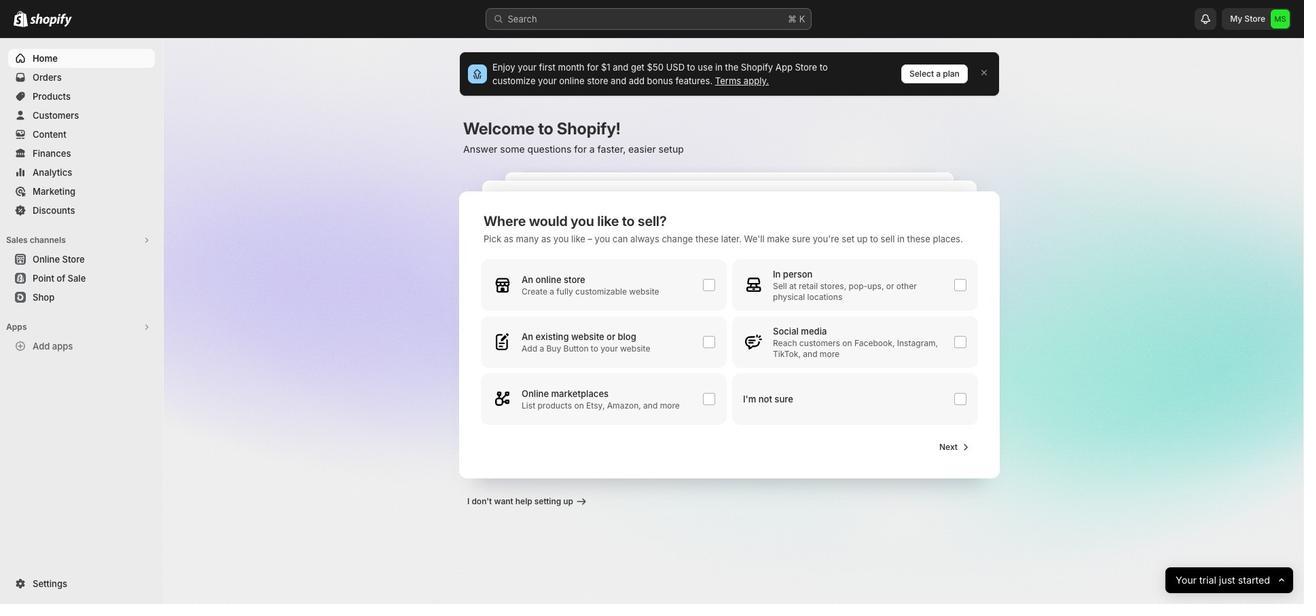 Task type: locate. For each thing, give the bounding box(es) containing it.
my store image
[[1271, 10, 1290, 29]]

shopify image
[[14, 11, 28, 27]]



Task type: describe. For each thing, give the bounding box(es) containing it.
shopify image
[[30, 14, 72, 27]]



Task type: vqa. For each thing, say whether or not it's contained in the screenshot.
REPORT to the right
no



